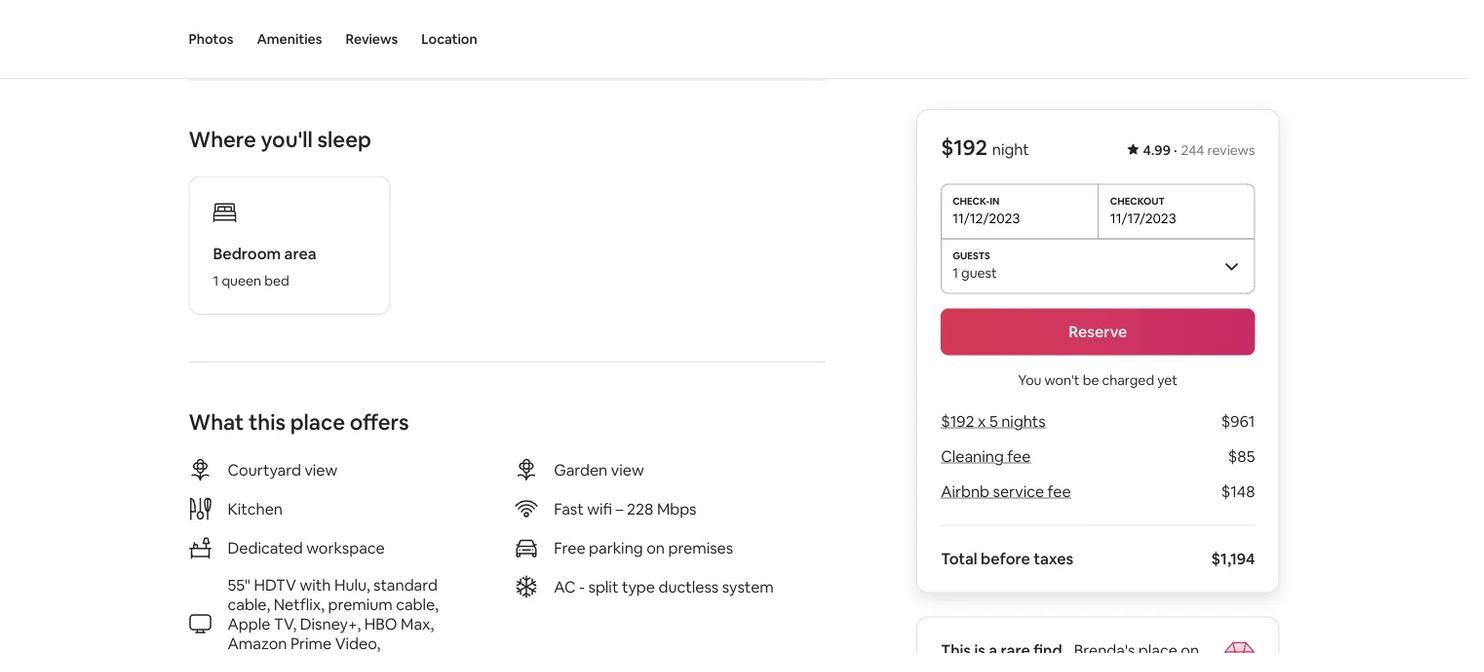 Task type: locate. For each thing, give the bounding box(es) containing it.
amazon
[[228, 633, 287, 653]]

reserve
[[1069, 322, 1127, 342]]

1 guest
[[953, 264, 997, 281]]

be
[[1083, 371, 1099, 388]]

2 $192 from the top
[[941, 411, 974, 431]]

workspace
[[306, 538, 385, 558]]

0 vertical spatial $192
[[941, 134, 988, 161]]

fee right service
[[1047, 482, 1071, 502]]

bedroom
[[213, 243, 281, 263]]

$192 x 5 nights button
[[941, 411, 1046, 431]]

total
[[941, 549, 977, 569]]

show
[[189, 13, 229, 33]]

1 inside popup button
[[953, 264, 958, 281]]

0 horizontal spatial 1
[[213, 272, 219, 290]]

before
[[981, 549, 1030, 569]]

premises
[[668, 538, 733, 558]]

location button
[[421, 0, 477, 78]]

fee
[[1007, 446, 1031, 466], [1047, 482, 1071, 502]]

nights
[[1001, 411, 1046, 431]]

x
[[978, 411, 986, 431]]

1 $192 from the top
[[941, 134, 988, 161]]

-
[[579, 577, 585, 597]]

you
[[1018, 371, 1042, 388]]

photos
[[189, 30, 233, 48]]

1 horizontal spatial cable,
[[396, 594, 439, 614]]

this
[[249, 408, 286, 436]]

ac
[[554, 577, 576, 597]]

1 cable, from the left
[[228, 594, 270, 614]]

wifi
[[587, 499, 612, 519]]

11/12/2023
[[953, 209, 1020, 227]]

1 left guest
[[953, 264, 958, 281]]

4.99 · 244 reviews
[[1143, 141, 1255, 159]]

1 vertical spatial $192
[[941, 411, 974, 431]]

on
[[646, 538, 665, 558]]

courtyard view
[[228, 460, 338, 480]]

free
[[554, 538, 585, 558]]

·
[[1174, 141, 1177, 159]]

garden view
[[554, 460, 644, 480]]

$192 x 5 nights
[[941, 411, 1046, 431]]

hdtv
[[254, 575, 296, 595]]

view down place
[[305, 460, 338, 480]]

premium
[[328, 594, 393, 614]]

night
[[992, 139, 1029, 159]]

charged
[[1102, 371, 1154, 388]]

1 vertical spatial fee
[[1047, 482, 1071, 502]]

$1,194
[[1211, 549, 1255, 569]]

1 horizontal spatial 1
[[953, 264, 958, 281]]

–
[[616, 499, 623, 519]]

view for courtyard view
[[305, 460, 338, 480]]

guest
[[961, 264, 997, 281]]

parking
[[589, 538, 643, 558]]

queen
[[222, 272, 261, 290]]

tv,
[[274, 614, 297, 634]]

you'll
[[261, 126, 313, 154]]

1 view from the left
[[305, 460, 338, 480]]

location
[[421, 30, 477, 48]]

cable, up amazon
[[228, 594, 270, 614]]

photos button
[[189, 0, 233, 78]]

0 horizontal spatial fee
[[1007, 446, 1031, 466]]

with
[[300, 575, 331, 595]]

1
[[953, 264, 958, 281], [213, 272, 219, 290]]

what this place offers
[[189, 408, 409, 436]]

0 horizontal spatial cable,
[[228, 594, 270, 614]]

cable, right premium
[[396, 594, 439, 614]]

place
[[290, 408, 345, 436]]

you won't be charged yet
[[1018, 371, 1178, 388]]

reviews
[[1207, 141, 1255, 159]]

fee up service
[[1007, 446, 1031, 466]]

airbnb service fee button
[[941, 482, 1071, 502]]

$192 left x
[[941, 411, 974, 431]]

view up fast wifi – 228 mbps
[[611, 460, 644, 480]]

1 left the queen
[[213, 272, 219, 290]]

ac - split type ductless system
[[554, 577, 774, 597]]

0 vertical spatial fee
[[1007, 446, 1031, 466]]

free parking on premises
[[554, 538, 733, 558]]

$192 night
[[941, 134, 1029, 161]]

$192 left the night on the top right
[[941, 134, 988, 161]]

0 horizontal spatial view
[[305, 460, 338, 480]]

netflix,
[[274, 594, 325, 614]]

offers
[[350, 408, 409, 436]]

1 horizontal spatial view
[[611, 460, 644, 480]]

reviews button
[[346, 0, 398, 78]]

amenities
[[257, 30, 322, 48]]

prime
[[290, 633, 332, 653]]

more
[[232, 13, 271, 33]]

$961
[[1221, 411, 1255, 431]]

2 view from the left
[[611, 460, 644, 480]]

yet
[[1157, 371, 1178, 388]]

cable,
[[228, 594, 270, 614], [396, 594, 439, 614]]



Task type: describe. For each thing, give the bounding box(es) containing it.
4.99
[[1143, 141, 1171, 159]]

airbnb service fee
[[941, 482, 1071, 502]]

dedicated
[[228, 538, 303, 558]]

type
[[622, 577, 655, 597]]

where you'll sleep
[[189, 126, 371, 154]]

1 guest button
[[941, 238, 1255, 293]]

total before taxes
[[941, 549, 1074, 569]]

area
[[284, 243, 316, 263]]

courtyard
[[228, 460, 301, 480]]

1 horizontal spatial fee
[[1047, 482, 1071, 502]]

bed
[[264, 272, 289, 290]]

hbo
[[364, 614, 397, 634]]

cleaning fee button
[[941, 446, 1031, 466]]

mbps
[[657, 499, 697, 519]]

video,
[[335, 633, 380, 653]]

show more
[[189, 13, 271, 33]]

split
[[588, 577, 618, 597]]

1 inside bedroom area 1 queen bed
[[213, 272, 219, 290]]

chromecast
[[228, 653, 316, 653]]

$192 for $192 x 5 nights
[[941, 411, 974, 431]]

$192 for $192 night
[[941, 134, 988, 161]]

228
[[627, 499, 654, 519]]

cleaning fee
[[941, 446, 1031, 466]]

kitchen
[[228, 499, 283, 519]]

5
[[989, 411, 998, 431]]

hulu,
[[334, 575, 370, 595]]

where
[[189, 126, 256, 154]]

reserve button
[[941, 309, 1255, 355]]

max,
[[401, 614, 434, 634]]

fast
[[554, 499, 584, 519]]

11/17/2023
[[1110, 209, 1176, 227]]

244
[[1181, 141, 1204, 159]]

system
[[722, 577, 774, 597]]

garden
[[554, 460, 608, 480]]

apple
[[228, 614, 270, 634]]

service
[[993, 482, 1044, 502]]

taxes
[[1033, 549, 1074, 569]]

airbnb
[[941, 482, 990, 502]]

won't
[[1045, 371, 1080, 388]]

amenities button
[[257, 0, 322, 78]]

standard
[[373, 575, 438, 595]]

bedroom area 1 queen bed
[[213, 243, 316, 290]]

show more button
[[189, 13, 286, 33]]

dedicated workspace
[[228, 538, 385, 558]]

fast wifi – 228 mbps
[[554, 499, 697, 519]]

$85
[[1228, 446, 1255, 466]]

view for garden view
[[611, 460, 644, 480]]

55"
[[228, 575, 250, 595]]

reviews
[[346, 30, 398, 48]]

disney+,
[[300, 614, 361, 634]]

what
[[189, 408, 244, 436]]

cleaning
[[941, 446, 1004, 466]]

ductless
[[658, 577, 719, 597]]

sleep
[[317, 126, 371, 154]]

$148
[[1221, 482, 1255, 502]]

2 cable, from the left
[[396, 594, 439, 614]]



Task type: vqa. For each thing, say whether or not it's contained in the screenshot.


